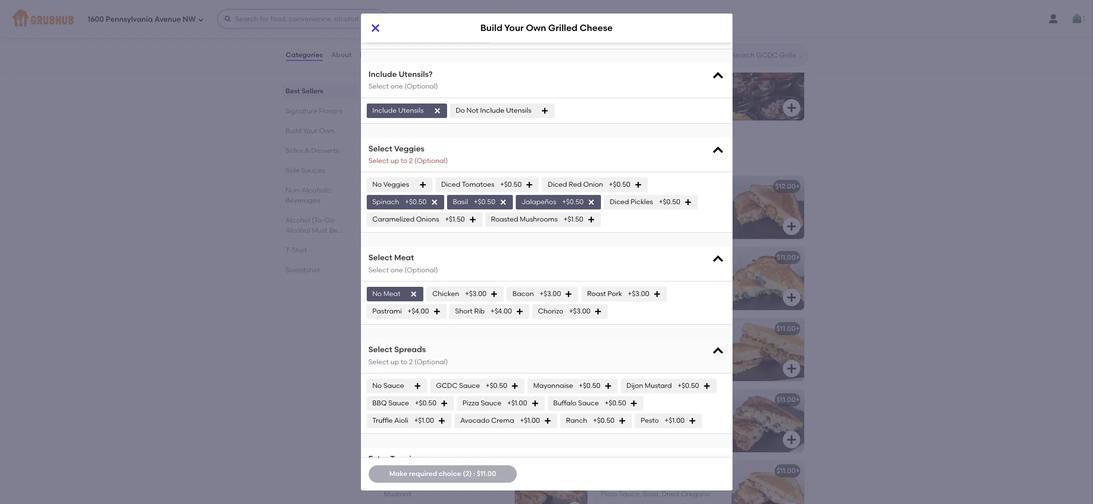 Task type: describe. For each thing, give the bounding box(es) containing it.
select spreads select up to 2 (optional)
[[369, 345, 448, 366]]

make required choice (2) : $11.00
[[389, 470, 496, 478]]

signature flavors
[[285, 107, 342, 115]]

:
[[474, 470, 475, 478]]

& inside the signature flavors gcdc's famous signature flavors: available as a grilled cheese, patty melt, or mac & cheese bowl.
[[612, 157, 617, 163]]

1 horizontal spatial own
[[526, 22, 546, 34]]

pepper jack
[[373, 14, 414, 23]]

0 vertical spatial american
[[406, 182, 439, 191]]

dijon mustard
[[627, 382, 672, 390]]

sides
[[285, 147, 303, 155]]

2 for veggies
[[409, 157, 413, 165]]

spinach, inside mozzarella, feta cheese, spinach, tomato, diced red onion
[[467, 410, 496, 418]]

veggies for select
[[394, 144, 425, 153]]

meat for select
[[394, 253, 414, 263]]

+$4.00 for short rib
[[491, 308, 512, 316]]

roasted mushrooms
[[491, 216, 558, 224]]

0 horizontal spatial herb
[[624, 396, 640, 404]]

cheese, inside american cheese, diced tomato, bacon
[[418, 196, 445, 204]]

+$0.50 for ranch
[[593, 417, 615, 425]]

1 vertical spatial pesto
[[641, 417, 659, 425]]

southwest image
[[732, 176, 804, 239]]

+ for mozzarella cheese, spinach, basil, pesto
[[796, 254, 800, 262]]

mushrooms
[[520, 216, 558, 224]]

sellers for best sellers most ordered on grubhub
[[401, 32, 435, 45]]

0 vertical spatial build your own grilled cheese
[[481, 22, 613, 34]]

(bell
[[648, 348, 663, 356]]

do not include utensils
[[456, 106, 532, 115]]

de
[[649, 206, 658, 214]]

+$1.00 down dijon mustard
[[665, 417, 685, 425]]

pizza melt image
[[732, 461, 804, 505]]

sides & desserts
[[285, 147, 339, 155]]

select inside include utensils? select one (optional)
[[369, 82, 389, 91]]

0 vertical spatial mustard
[[645, 382, 672, 390]]

mozzarella for spinach,
[[601, 410, 636, 418]]

reuben
[[384, 467, 410, 475]]

bowl.
[[641, 157, 656, 163]]

cheddar for cajun
[[601, 338, 631, 347]]

$12.00 for cheddar cheese, diced jalapeno, pulled pork, mac and chees, bbq sauce
[[559, 325, 579, 333]]

pepper for pepper jack
[[373, 14, 396, 23]]

short rib
[[455, 308, 485, 316]]

pepper jack cheese, chorizo crumble, pico de gallo, avocado crema
[[601, 196, 710, 224]]

no sauce
[[373, 382, 404, 390]]

+$3.00 for chorizo
[[569, 308, 591, 316]]

$11.00 + for cheddar and pepper jack cheese, cajun crunch (bell pepper, celery, onion) remoulade
[[777, 325, 800, 333]]

cheese, inside mozzarella cheese, spinach, basil, pesto
[[638, 267, 664, 275]]

mediterranean image
[[515, 390, 588, 453]]

southwest
[[601, 182, 636, 191]]

your inside button
[[621, 89, 635, 97]]

diced up jalapeños
[[548, 181, 567, 189]]

celery, inside cheddar and blue cheese, buffalo crunch (diced carrot, celery, onion), ranch and hot sauce
[[456, 277, 478, 285]]

spinach, inside mozzarella cheese, roasted mushrooms, spinach, truffle herb aioli
[[642, 419, 671, 428]]

sweatshirt tab
[[285, 265, 353, 275]]

1 vertical spatial bacon
[[513, 290, 534, 298]]

mediterranean
[[384, 396, 434, 404]]

mozzarella cheese, roasted mushrooms, spinach, truffle herb aioli
[[601, 410, 711, 437]]

+$0.50 for bbq sauce
[[415, 399, 437, 408]]

non-alcoholic beverages tab
[[285, 185, 353, 206]]

diced tomatoes
[[441, 181, 495, 189]]

0 vertical spatial red
[[569, 181, 582, 189]]

include utensils? select one (optional)
[[369, 70, 438, 91]]

signature for signature flavors gcdc's famous signature flavors: available as a grilled cheese, patty melt, or mac & cheese bowl.
[[376, 143, 426, 155]]

mac inside cheddar cheese, diced jalapeno, pulled pork, mac and chees, bbq sauce
[[424, 348, 438, 356]]

1 horizontal spatial onion
[[584, 181, 603, 189]]

+ for mozzarella, feta cheese, spinach, tomato, diced red onion
[[579, 396, 583, 404]]

$11.00 for mozzarella cheese, roasted mushrooms, spinach, truffle herb aioli
[[777, 396, 796, 404]]

$12.00 + for cheddar cheese, diced jalapeno, pulled pork, mac and chees, bbq sauce
[[559, 325, 583, 333]]

sauces
[[301, 167, 325, 175]]

Search GCDC Grilled Cheese Bar search field
[[731, 51, 805, 60]]

cheese inside button
[[678, 89, 703, 97]]

$11.00 + for mozzarella cheese, spinach, basil, pesto
[[777, 254, 800, 262]]

short
[[455, 308, 473, 316]]

$11.00 for mozzarella, feta cheese, spinach, tomato, diced red onion
[[560, 396, 579, 404]]

cheese, inside the signature flavors gcdc's famous signature flavors: available as a grilled cheese, patty melt, or mac & cheese bowl.
[[536, 157, 559, 163]]

spreads
[[394, 345, 426, 355]]

+$0.50 for dijon mustard
[[678, 382, 700, 390]]

pork,
[[406, 348, 422, 356]]

blue inside cheddar and blue cheese, buffalo crunch (diced carrot, celery, onion), ranch and hot sauce
[[430, 267, 444, 275]]

tomato soup cup $4.00
[[386, 89, 445, 109]]

desserts
[[311, 147, 339, 155]]

pepper for pepper jack cheese, chorizo crumble, pico de gallo, avocado crema
[[601, 196, 625, 204]]

mozzarella and parmesan cheese, pizza sauce, basil, dried oregano
[[601, 481, 714, 499]]

2 vertical spatial signature
[[424, 157, 452, 163]]

$11.00 + for american cheese, diced tomato, bacon
[[560, 182, 583, 191]]

pickles
[[631, 198, 653, 206]]

onion)
[[601, 358, 622, 366]]

sauce for buffalo sauce
[[578, 399, 599, 408]]

sauekraut,
[[464, 481, 500, 489]]

to for spreads
[[401, 358, 408, 366]]

categories
[[286, 51, 323, 59]]

signature for signature flavors
[[285, 107, 317, 115]]

choice
[[439, 470, 461, 478]]

required
[[409, 470, 437, 478]]

1600
[[88, 15, 104, 24]]

build inside button
[[603, 89, 619, 97]]

mayonnaise
[[534, 382, 573, 390]]

no for select spreads
[[373, 382, 382, 390]]

buffalo for buffalo sauce
[[554, 399, 577, 408]]

7 select from the top
[[369, 358, 389, 366]]

grubhub
[[432, 46, 461, 54]]

0 vertical spatial blue
[[496, 14, 510, 23]]

gcdc's
[[376, 157, 399, 163]]

(2)
[[463, 470, 472, 478]]

to for veggies
[[401, 157, 408, 165]]

aioli inside mozzarella cheese, roasted mushrooms, spinach, truffle herb aioli
[[601, 429, 615, 437]]

feta inside mozzarella, feta cheese, spinach, tomato, diced red onion
[[422, 410, 437, 418]]

mozzarella for pesto
[[601, 267, 636, 275]]

cheddar and blue cheese, buffalo crunch (diced carrot, celery, onion), ranch and hot sauce
[[384, 267, 502, 295]]

1 vertical spatial ranch
[[566, 417, 588, 425]]

diced inside cheddar cheese, diced jalapeno, pulled pork, mac and chees, bbq sauce
[[444, 338, 463, 347]]

gallo,
[[660, 206, 679, 214]]

+ for american cheese, diced tomato, bacon
[[579, 182, 583, 191]]

about button
[[331, 38, 352, 73]]

shirt
[[292, 246, 307, 255]]

truffle herb
[[601, 396, 640, 404]]

1 horizontal spatial grilled
[[549, 22, 578, 34]]

american cheese, diced tomato, bacon
[[384, 196, 494, 214]]

one for meat
[[391, 266, 403, 275]]

build your own
[[285, 127, 334, 135]]

spinach, inside mozzarella cheese, spinach, basil, pesto
[[666, 267, 695, 275]]

svg image inside 1 button
[[1072, 13, 1084, 25]]

+$1.00 for sauce
[[508, 399, 528, 408]]

1 horizontal spatial build
[[481, 22, 503, 34]]

main navigation navigation
[[0, 0, 1094, 38]]

tomatoes
[[462, 181, 495, 189]]

as
[[503, 157, 510, 163]]

0 vertical spatial your
[[505, 22, 524, 34]]

diced inside american cheese, diced tomato, bacon
[[446, 196, 466, 204]]

truffle for truffle herb
[[601, 396, 622, 404]]

basil, inside the mozzarella and parmesan cheese, pizza sauce, basil, dried oregano
[[643, 491, 660, 499]]

jalapeños
[[522, 198, 557, 206]]

beverages
[[285, 197, 320, 205]]

$11.00 for mozzarella cheese, spinach, basil, pesto
[[777, 254, 796, 262]]

up for veggies
[[391, 157, 399, 165]]

sweatshirt
[[285, 266, 320, 275]]

avocado inside pepper jack cheese, chorizo crumble, pico de gallo, avocado crema
[[680, 206, 710, 214]]

+$0.50 for diced red onion
[[609, 181, 631, 189]]

roast pork
[[588, 290, 622, 298]]

swiss cheese, pastrami, sauekraut, mustard
[[384, 481, 500, 499]]

gcdc sauce
[[436, 382, 480, 390]]

pulled
[[384, 348, 404, 356]]

0 horizontal spatial avocado
[[461, 417, 490, 425]]

reviews
[[360, 51, 387, 59]]

caramelized onions
[[373, 216, 439, 224]]

2 utensils from the left
[[506, 106, 532, 115]]

+$3.00 for bacon
[[540, 290, 561, 298]]

bbq for bbq
[[384, 325, 399, 333]]

(diced
[[410, 277, 431, 285]]

1600 pennsylvania avenue nw
[[88, 15, 196, 24]]

sauce inside cheddar cheese, diced jalapeno, pulled pork, mac and chees, bbq sauce
[[384, 358, 405, 366]]

pastrami
[[373, 308, 402, 316]]

+$4.00 for pastrami
[[408, 308, 429, 316]]

+$3.00 for roast pork
[[628, 290, 650, 298]]

spinach
[[373, 198, 399, 206]]

+$0.50 for diced tomatoes
[[501, 181, 522, 189]]

sauce for pizza sauce
[[481, 399, 502, 408]]

side sauces tab
[[285, 166, 353, 176]]

a
[[511, 157, 515, 163]]

pizza inside the mozzarella and parmesan cheese, pizza sauce, basil, dried oregano
[[601, 491, 618, 499]]

patty
[[560, 157, 575, 163]]

$4.00
[[386, 100, 404, 109]]

truffle aioli
[[373, 417, 409, 425]]

meat for no
[[384, 290, 401, 298]]

flavors:
[[453, 157, 474, 163]]

side
[[285, 167, 300, 175]]

celery, inside cheddar and pepper jack cheese, cajun crunch (bell pepper, celery, onion) remoulade
[[691, 348, 713, 356]]

soup
[[413, 89, 430, 97]]

jalapeno,
[[465, 338, 498, 347]]

signature flavors tab
[[285, 106, 353, 116]]

+ for pepper jack cheese, chorizo crumble, pico de gallo, avocado crema
[[796, 182, 800, 191]]

carrot,
[[433, 277, 455, 285]]

(optional) inside include utensils? select one (optional)
[[405, 82, 438, 91]]

pennsylvania
[[106, 15, 153, 24]]

reuben image
[[515, 461, 588, 505]]

cheddar for crunch
[[384, 267, 414, 275]]

no meat
[[373, 290, 401, 298]]

crunch inside cheddar and pepper jack cheese, cajun crunch (bell pepper, celery, onion) remoulade
[[622, 348, 647, 356]]

rib
[[474, 308, 485, 316]]

best sellers
[[285, 87, 323, 95]]

pizza sauce
[[463, 399, 502, 408]]

onion inside mozzarella, feta cheese, spinach, tomato, diced red onion
[[448, 419, 468, 428]]

t-shirt
[[285, 246, 307, 255]]

diced up basil
[[441, 181, 461, 189]]

chicken
[[433, 290, 459, 298]]

0 horizontal spatial aioli
[[395, 417, 409, 425]]

own inside button
[[637, 89, 652, 97]]

cheese, inside 'swiss cheese, pastrami, sauekraut, mustard'
[[403, 481, 430, 489]]

crema inside pepper jack cheese, chorizo crumble, pico de gallo, avocado crema
[[601, 216, 624, 224]]

include right not
[[480, 106, 505, 115]]

on
[[422, 46, 430, 54]]



Task type: locate. For each thing, give the bounding box(es) containing it.
svg image
[[370, 22, 381, 34], [434, 107, 441, 115], [541, 107, 549, 115], [711, 144, 725, 157], [419, 181, 427, 189], [526, 181, 534, 189], [635, 181, 642, 189], [500, 199, 507, 206], [588, 199, 596, 206], [786, 221, 798, 232], [711, 253, 725, 267], [491, 291, 498, 298], [565, 291, 573, 298], [654, 291, 661, 298], [786, 292, 798, 303], [516, 308, 524, 316], [595, 308, 603, 316], [786, 363, 798, 375], [605, 383, 612, 390], [703, 383, 711, 390], [441, 400, 448, 408], [630, 400, 638, 408], [619, 417, 627, 425], [786, 434, 798, 446]]

signature left flavors: on the left top of the page
[[424, 157, 452, 163]]

cheese, inside cheddar and pepper jack cheese, cajun crunch (bell pepper, celery, onion) remoulade
[[690, 338, 717, 347]]

and inside cheddar cheese, diced jalapeno, pulled pork, mac and chees, bbq sauce
[[440, 348, 453, 356]]

1 vertical spatial cajun
[[601, 348, 621, 356]]

0 horizontal spatial feta
[[373, 32, 387, 40]]

chorizo inside pepper jack cheese, chorizo crumble, pico de gallo, avocado crema
[[673, 196, 698, 204]]

red down the patty
[[569, 181, 582, 189]]

$12.00 for pepper jack cheese, chorizo crumble, pico de gallo, avocado crema
[[776, 182, 796, 191]]

0 horizontal spatial best
[[285, 87, 300, 95]]

chorizo up the gallo,
[[673, 196, 698, 204]]

mozzarella inside the mozzarella and parmesan cheese, pizza sauce, basil, dried oregano
[[601, 481, 636, 489]]

2 2 from the top
[[409, 358, 413, 366]]

truffle herb image
[[732, 390, 804, 453]]

(optional) up (diced
[[405, 266, 438, 275]]

0 vertical spatial avocado
[[680, 206, 710, 214]]

and up the remoulade
[[632, 338, 645, 347]]

up left famous
[[391, 157, 399, 165]]

cheddar for pork,
[[384, 338, 414, 347]]

t-shirt tab
[[285, 245, 353, 256]]

0 horizontal spatial ranch
[[384, 287, 405, 295]]

and inside the mozzarella and parmesan cheese, pizza sauce, basil, dried oregano
[[638, 481, 651, 489]]

american up american cheese, diced tomato, bacon at the top of the page
[[406, 182, 439, 191]]

+$0.50 up pizza sauce
[[486, 382, 508, 390]]

+$0.50 for jalapeños
[[562, 198, 584, 206]]

select
[[369, 82, 389, 91], [369, 144, 393, 153], [369, 157, 389, 165], [369, 253, 393, 263], [369, 266, 389, 275], [369, 345, 393, 355], [369, 358, 389, 366]]

signature inside signature flavors tab
[[285, 107, 317, 115]]

to
[[401, 157, 408, 165], [401, 358, 408, 366]]

1 vertical spatial chorizo
[[538, 308, 564, 316]]

meat up (diced
[[394, 253, 414, 263]]

1 vertical spatial to
[[401, 358, 408, 366]]

+$0.50 up diced pickles on the top of page
[[609, 181, 631, 189]]

mustard inside 'swiss cheese, pastrami, sauekraut, mustard'
[[384, 491, 411, 499]]

1 vertical spatial herb
[[695, 419, 711, 428]]

best for best sellers most ordered on grubhub
[[376, 32, 399, 45]]

$12.00
[[776, 182, 796, 191], [559, 325, 579, 333]]

0 vertical spatial crema
[[601, 216, 624, 224]]

1 up from the top
[[391, 157, 399, 165]]

aioli down mushrooms,
[[601, 429, 615, 437]]

and for cheddar and pepper jack cheese, cajun crunch (bell pepper, celery, onion) remoulade
[[632, 338, 645, 347]]

build
[[481, 22, 503, 34], [603, 89, 619, 97], [285, 127, 302, 135]]

diced
[[441, 181, 461, 189], [548, 181, 567, 189], [446, 196, 466, 204], [610, 198, 629, 206], [444, 338, 463, 347], [413, 419, 432, 428]]

bbq
[[384, 325, 399, 333], [479, 348, 493, 356], [373, 399, 387, 408]]

build your own tab
[[285, 126, 353, 136]]

$11.00 + for mozzarella, feta cheese, spinach, tomato, diced red onion
[[560, 396, 583, 404]]

cheddar up "pulled"
[[384, 338, 414, 347]]

sauce left truffle herb
[[578, 399, 599, 408]]

crumbles
[[538, 14, 570, 23], [416, 32, 447, 40]]

2 horizontal spatial pepper
[[647, 338, 671, 347]]

+$0.50 down the diced red onion
[[562, 198, 584, 206]]

onion
[[584, 181, 603, 189], [448, 419, 468, 428]]

sellers for best sellers
[[302, 87, 323, 95]]

cheese
[[511, 14, 536, 23], [580, 22, 613, 34], [389, 32, 414, 40], [678, 89, 703, 97], [618, 157, 640, 163]]

0 vertical spatial best
[[376, 32, 399, 45]]

pizza down gcdc sauce
[[463, 399, 479, 408]]

0 vertical spatial cajun
[[601, 325, 621, 333]]

1 vertical spatial sellers
[[302, 87, 323, 95]]

0 vertical spatial tomato,
[[467, 196, 494, 204]]

mozzarella up mushrooms,
[[601, 410, 636, 418]]

melt,
[[577, 157, 590, 163]]

1 utensils from the left
[[398, 106, 424, 115]]

veggies for no
[[384, 181, 409, 189]]

buffalo down mayonnaise
[[554, 399, 577, 408]]

one for utensils?
[[391, 82, 403, 91]]

signature down best sellers
[[285, 107, 317, 115]]

no up the bbq sauce
[[373, 382, 382, 390]]

diced up chees, on the left bottom of the page
[[444, 338, 463, 347]]

include for utensils
[[373, 106, 397, 115]]

diced down mozzarella,
[[413, 419, 432, 428]]

to down spreads
[[401, 358, 408, 366]]

up for spreads
[[391, 358, 399, 366]]

mozzarella,
[[384, 410, 421, 418]]

include down tomato
[[373, 106, 397, 115]]

1 vertical spatial jack
[[626, 196, 643, 204]]

cheese,
[[536, 157, 559, 163], [418, 196, 445, 204], [644, 196, 671, 204], [446, 267, 473, 275], [638, 267, 664, 275], [415, 338, 442, 347], [690, 338, 717, 347], [439, 410, 466, 418], [638, 410, 664, 418], [403, 481, 430, 489], [687, 481, 714, 489]]

1 vertical spatial $12.00 +
[[559, 325, 583, 333]]

1 vertical spatial aioli
[[601, 429, 615, 437]]

1 horizontal spatial pizza
[[601, 491, 618, 499]]

+$0.50 down young american
[[405, 198, 427, 206]]

sides & desserts tab
[[285, 146, 353, 156]]

0 vertical spatial build
[[481, 22, 503, 34]]

dried
[[662, 491, 680, 499]]

2 +$4.00 from the left
[[491, 308, 512, 316]]

and for mozzarella and parmesan cheese, pizza sauce, basil, dried oregano
[[638, 481, 651, 489]]

2 horizontal spatial jack
[[672, 338, 689, 347]]

cheddar inside cheddar and blue cheese, buffalo crunch (diced carrot, celery, onion), ranch and hot sauce
[[384, 267, 414, 275]]

sellers up on
[[401, 32, 435, 45]]

bacon inside american cheese, diced tomato, bacon
[[384, 206, 405, 214]]

0 horizontal spatial own
[[319, 127, 334, 135]]

avocado
[[680, 206, 710, 214], [461, 417, 490, 425]]

1 vertical spatial pepper
[[601, 196, 625, 204]]

+ for cheddar and pepper jack cheese, cajun crunch (bell pepper, celery, onion) remoulade
[[796, 325, 800, 333]]

1 vertical spatial mac
[[424, 348, 438, 356]]

available
[[476, 157, 502, 163]]

+$0.50 up mushrooms,
[[605, 399, 627, 408]]

1 +$1.50 from the left
[[445, 216, 465, 224]]

oregano
[[681, 491, 711, 499]]

sellers inside tab
[[302, 87, 323, 95]]

jack
[[398, 14, 414, 23], [626, 196, 643, 204], [672, 338, 689, 347]]

side sauces
[[285, 167, 325, 175]]

0 horizontal spatial &
[[304, 147, 310, 155]]

bbq inside cheddar cheese, diced jalapeno, pulled pork, mac and chees, bbq sauce
[[479, 348, 493, 356]]

+$1.00 for aioli
[[414, 417, 434, 425]]

+$0.50 up buffalo sauce
[[579, 382, 601, 390]]

2 mozzarella from the top
[[601, 410, 636, 418]]

no up pastrami
[[373, 290, 382, 298]]

0 vertical spatial onion
[[584, 181, 603, 189]]

veggies up 'spinach'
[[384, 181, 409, 189]]

buffalo inside cheddar and blue cheese, buffalo crunch (diced carrot, celery, onion), ranch and hot sauce
[[474, 267, 497, 275]]

0 horizontal spatial buffalo
[[384, 254, 408, 262]]

+$0.50 down "pepper," on the right of page
[[678, 382, 700, 390]]

(optional) down 'pork,'
[[415, 358, 448, 366]]

basil,
[[696, 267, 713, 275], [643, 491, 660, 499]]

cheese inside the signature flavors gcdc's famous signature flavors: available as a grilled cheese, patty melt, or mac & cheese bowl.
[[618, 157, 640, 163]]

$11.00 for american cheese, diced tomato, bacon
[[560, 182, 579, 191]]

(optional) down utensils?
[[405, 82, 438, 91]]

tomato, inside american cheese, diced tomato, bacon
[[467, 196, 494, 204]]

2 vertical spatial pepper
[[647, 338, 671, 347]]

sauce up mozzarella,
[[389, 399, 409, 408]]

cup
[[431, 89, 445, 97]]

2 right gcdc's
[[409, 157, 413, 165]]

roasted inside mozzarella cheese, roasted mushrooms, spinach, truffle herb aioli
[[666, 410, 693, 418]]

pastrami,
[[432, 481, 463, 489]]

2 one from the top
[[391, 266, 403, 275]]

1 vertical spatial mozzarella
[[601, 410, 636, 418]]

to right gcdc's
[[401, 157, 408, 165]]

to inside select spreads select up to 2 (optional)
[[401, 358, 408, 366]]

0 vertical spatial spinach,
[[666, 267, 695, 275]]

0 horizontal spatial pesto
[[601, 277, 619, 285]]

0 vertical spatial 2
[[409, 157, 413, 165]]

include utensils
[[373, 106, 424, 115]]

best sellers tab
[[285, 86, 353, 96]]

tab
[[285, 215, 353, 236]]

extra toppings
[[369, 455, 425, 464]]

sauce for no sauce
[[384, 382, 404, 390]]

tomato, down tomatoes
[[467, 196, 494, 204]]

american inside american cheese, diced tomato, bacon
[[384, 196, 416, 204]]

$12.00 + for pepper jack cheese, chorizo crumble, pico de gallo, avocado crema
[[776, 182, 800, 191]]

+$0.50 for gcdc sauce
[[486, 382, 508, 390]]

1 horizontal spatial aioli
[[601, 429, 615, 437]]

1 horizontal spatial crunch
[[622, 348, 647, 356]]

signature
[[285, 107, 317, 115], [376, 143, 426, 155], [424, 157, 452, 163]]

+$1.50 for caramelized onions
[[445, 216, 465, 224]]

basil, inside mozzarella cheese, spinach, basil, pesto
[[696, 267, 713, 275]]

(optional) inside select veggies select up to 2 (optional)
[[415, 157, 448, 165]]

pepper up feta cheese crumbles
[[373, 14, 396, 23]]

categories button
[[285, 38, 324, 73]]

diced inside mozzarella, feta cheese, spinach, tomato, diced red onion
[[413, 419, 432, 428]]

ranch inside cheddar and blue cheese, buffalo crunch (diced carrot, celery, onion), ranch and hot sauce
[[384, 287, 405, 295]]

herb inside mozzarella cheese, roasted mushrooms, spinach, truffle herb aioli
[[695, 419, 711, 428]]

flavors inside tab
[[319, 107, 342, 115]]

+
[[579, 182, 583, 191], [796, 182, 800, 191], [796, 254, 800, 262], [579, 325, 583, 333], [796, 325, 800, 333], [579, 396, 583, 404], [796, 396, 800, 404], [796, 467, 800, 475]]

and for cheddar and blue cheese, buffalo crunch (diced carrot, celery, onion), ranch and hot sauce
[[415, 267, 428, 275]]

0 horizontal spatial crumbles
[[416, 32, 447, 40]]

american down young
[[384, 196, 416, 204]]

most
[[376, 46, 392, 54]]

$11.00
[[560, 182, 579, 191], [777, 254, 796, 262], [777, 325, 796, 333], [560, 396, 579, 404], [777, 396, 796, 404], [777, 467, 796, 475], [477, 470, 496, 478]]

diced red onion
[[548, 181, 603, 189]]

0 vertical spatial own
[[526, 22, 546, 34]]

1 cajun from the top
[[601, 325, 621, 333]]

not
[[467, 106, 479, 115]]

sauce up pizza sauce
[[459, 382, 480, 390]]

1 vertical spatial mustard
[[384, 491, 411, 499]]

bbq image
[[515, 318, 588, 381]]

0 horizontal spatial red
[[434, 419, 447, 428]]

and inside cheddar and pepper jack cheese, cajun crunch (bell pepper, celery, onion) remoulade
[[632, 338, 645, 347]]

2 select from the top
[[369, 144, 393, 153]]

one down buffalo blue
[[391, 266, 403, 275]]

3 no from the top
[[373, 382, 382, 390]]

0 horizontal spatial celery,
[[456, 277, 478, 285]]

1 vertical spatial buffalo
[[474, 267, 497, 275]]

(optional) left flavors: on the left top of the page
[[415, 157, 448, 165]]

select veggies select up to 2 (optional)
[[369, 144, 448, 165]]

+$0.50 for buffalo sauce
[[605, 399, 627, 408]]

chees,
[[455, 348, 477, 356]]

famous
[[400, 157, 423, 163]]

remoulade
[[623, 358, 661, 366]]

cheddar inside cheddar and pepper jack cheese, cajun crunch (bell pepper, celery, onion) remoulade
[[601, 338, 631, 347]]

spinach,
[[666, 267, 695, 275], [467, 410, 496, 418], [642, 419, 671, 428]]

+$0.50 down tomatoes
[[474, 198, 496, 206]]

bbq for bbq sauce
[[373, 399, 387, 408]]

young american image
[[515, 176, 588, 239]]

+ for mozzarella cheese, roasted mushrooms, spinach, truffle herb aioli
[[796, 396, 800, 404]]

sauce down "pulled"
[[384, 358, 405, 366]]

2 vertical spatial build
[[285, 127, 302, 135]]

0 horizontal spatial flavors
[[319, 107, 342, 115]]

&
[[304, 147, 310, 155], [612, 157, 617, 163]]

tomato, down mozzarella,
[[384, 419, 411, 428]]

0 vertical spatial up
[[391, 157, 399, 165]]

+$1.00 for crema
[[520, 417, 540, 425]]

young
[[384, 182, 405, 191]]

buffalo blue
[[384, 254, 424, 262]]

3 select from the top
[[369, 157, 389, 165]]

2 vertical spatial bbq
[[373, 399, 387, 408]]

no
[[373, 181, 382, 189], [373, 290, 382, 298], [373, 382, 382, 390]]

pesto inside mozzarella cheese, spinach, basil, pesto
[[601, 277, 619, 285]]

mac inside the signature flavors gcdc's famous signature flavors: available as a grilled cheese, patty melt, or mac & cheese bowl.
[[599, 157, 611, 163]]

0 vertical spatial basil,
[[696, 267, 713, 275]]

pepper inside pepper jack cheese, chorizo crumble, pico de gallo, avocado crema
[[601, 196, 625, 204]]

up inside select veggies select up to 2 (optional)
[[391, 157, 399, 165]]

veggies
[[394, 144, 425, 153], [384, 181, 409, 189]]

include inside include utensils? select one (optional)
[[369, 70, 397, 79]]

1 vertical spatial feta
[[422, 410, 437, 418]]

1 horizontal spatial herb
[[695, 419, 711, 428]]

to inside select veggies select up to 2 (optional)
[[401, 157, 408, 165]]

no for select veggies
[[373, 181, 382, 189]]

or
[[592, 157, 597, 163]]

flavors for signature flavors
[[319, 107, 342, 115]]

0 vertical spatial bbq
[[384, 325, 399, 333]]

grilled inside button
[[654, 89, 676, 97]]

1 2 from the top
[[409, 157, 413, 165]]

red inside mozzarella, feta cheese, spinach, tomato, diced red onion
[[434, 419, 447, 428]]

sauce for bbq sauce
[[389, 399, 409, 408]]

1 horizontal spatial roasted
[[666, 410, 693, 418]]

+$0.50 for spinach
[[405, 198, 427, 206]]

+$1.50
[[445, 216, 465, 224], [564, 216, 584, 224]]

1 one from the top
[[391, 82, 403, 91]]

ranch up pastrami
[[384, 287, 405, 295]]

2 to from the top
[[401, 358, 408, 366]]

own inside tab
[[319, 127, 334, 135]]

pepper inside cheddar and pepper jack cheese, cajun crunch (bell pepper, celery, onion) remoulade
[[647, 338, 671, 347]]

1 to from the top
[[401, 157, 408, 165]]

jack inside pepper jack cheese, chorizo crumble, pico de gallo, avocado crema
[[626, 196, 643, 204]]

onion down or
[[584, 181, 603, 189]]

1 vertical spatial tomato,
[[384, 419, 411, 428]]

1 button
[[1072, 10, 1086, 28]]

mushrooms,
[[601, 419, 641, 428]]

5 select from the top
[[369, 266, 389, 275]]

(optional) inside select spreads select up to 2 (optional)
[[415, 358, 448, 366]]

0 horizontal spatial crema
[[492, 417, 514, 425]]

crunch inside cheddar and blue cheese, buffalo crunch (diced carrot, celery, onion), ranch and hot sauce
[[384, 277, 409, 285]]

diced down southwest at right
[[610, 198, 629, 206]]

build your own grilled cheese
[[481, 22, 613, 34], [603, 89, 703, 97]]

and up sauce,
[[638, 481, 651, 489]]

4 select from the top
[[369, 253, 393, 263]]

+ for cheddar cheese, diced jalapeno, pulled pork, mac and chees, bbq sauce
[[579, 325, 583, 333]]

diced down diced tomatoes
[[446, 196, 466, 204]]

one up $4.00
[[391, 82, 403, 91]]

1 vertical spatial build your own grilled cheese
[[603, 89, 703, 97]]

+$4.00 right rib
[[491, 308, 512, 316]]

avocado right the gallo,
[[680, 206, 710, 214]]

+$4.00
[[408, 308, 429, 316], [491, 308, 512, 316]]

tomato, inside mozzarella, feta cheese, spinach, tomato, diced red onion
[[384, 419, 411, 428]]

search icon image
[[716, 49, 728, 61]]

one inside include utensils? select one (optional)
[[391, 82, 403, 91]]

extra
[[369, 455, 389, 464]]

sauce,
[[619, 491, 642, 499]]

non-alcoholic beverages
[[285, 186, 332, 205]]

0 vertical spatial flavors
[[319, 107, 342, 115]]

truffle for truffle aioli
[[373, 417, 393, 425]]

+$3.00 down the roast
[[569, 308, 591, 316]]

no veggies
[[373, 181, 409, 189]]

1 horizontal spatial truffle
[[601, 396, 622, 404]]

2 no from the top
[[373, 290, 382, 298]]

1 horizontal spatial crema
[[601, 216, 624, 224]]

and
[[415, 267, 428, 275], [407, 287, 420, 295], [632, 338, 645, 347], [440, 348, 453, 356], [638, 481, 651, 489]]

crumbles for blue cheese crumbles
[[538, 14, 570, 23]]

best for best sellers
[[285, 87, 300, 95]]

0 vertical spatial mac
[[599, 157, 611, 163]]

celery, right the carrot,
[[456, 277, 478, 285]]

+$3.00 left the roast
[[540, 290, 561, 298]]

buffalo blue image
[[515, 247, 588, 310]]

+$0.50 for basil
[[474, 198, 496, 206]]

best inside best sellers most ordered on grubhub
[[376, 32, 399, 45]]

utensils down soup
[[398, 106, 424, 115]]

no left young
[[373, 181, 382, 189]]

flavors up flavors: on the left top of the page
[[429, 143, 465, 155]]

pizza
[[463, 399, 479, 408], [601, 491, 618, 499]]

avocado down pizza sauce
[[461, 417, 490, 425]]

1 vertical spatial flavors
[[429, 143, 465, 155]]

svg image
[[1072, 13, 1084, 25], [224, 15, 232, 23], [198, 17, 204, 23], [711, 69, 725, 83], [786, 102, 798, 114], [431, 199, 438, 206], [685, 199, 692, 206], [469, 216, 477, 224], [588, 216, 595, 224], [569, 221, 581, 232], [410, 291, 418, 298], [569, 292, 581, 303], [433, 308, 441, 316], [711, 345, 725, 358], [569, 363, 581, 375], [414, 383, 422, 390], [511, 383, 519, 390], [531, 400, 539, 408], [438, 417, 446, 425], [544, 417, 552, 425], [689, 417, 697, 425], [711, 454, 725, 468]]

mozzarella
[[601, 267, 636, 275], [601, 410, 636, 418], [601, 481, 636, 489]]

up down "pulled"
[[391, 358, 399, 366]]

up inside select spreads select up to 2 (optional)
[[391, 358, 399, 366]]

reviews button
[[360, 38, 387, 73]]

cajun inside cheddar and pepper jack cheese, cajun crunch (bell pepper, celery, onion) remoulade
[[601, 348, 621, 356]]

crema down pizza sauce
[[492, 417, 514, 425]]

2
[[409, 157, 413, 165], [409, 358, 413, 366]]

+$1.50 for roasted mushrooms
[[564, 216, 584, 224]]

1 vertical spatial best
[[285, 87, 300, 95]]

+$0.50 down truffle herb
[[593, 417, 615, 425]]

red down gcdc on the left bottom of the page
[[434, 419, 447, 428]]

pepper
[[373, 14, 396, 23], [601, 196, 625, 204], [647, 338, 671, 347]]

2 up from the top
[[391, 358, 399, 366]]

truffle inside mozzarella cheese, roasted mushrooms, spinach, truffle herb aioli
[[673, 419, 693, 428]]

best up most
[[376, 32, 399, 45]]

avenue
[[155, 15, 181, 24]]

mustard
[[645, 382, 672, 390], [384, 491, 411, 499]]

0 vertical spatial bacon
[[384, 206, 405, 214]]

crema
[[601, 216, 624, 224], [492, 417, 514, 425]]

$11.00 for cheddar and pepper jack cheese, cajun crunch (bell pepper, celery, onion) remoulade
[[777, 325, 796, 333]]

2 cajun from the top
[[601, 348, 621, 356]]

+$1.00 up avocado crema on the left
[[508, 399, 528, 408]]

utensils up the signature flavors gcdc's famous signature flavors: available as a grilled cheese, patty melt, or mac & cheese bowl.
[[506, 106, 532, 115]]

0 horizontal spatial chorizo
[[538, 308, 564, 316]]

bbq down "jalapeno,"
[[479, 348, 493, 356]]

do
[[456, 106, 465, 115]]

onions
[[416, 216, 439, 224]]

cheddar inside cheddar cheese, diced jalapeno, pulled pork, mac and chees, bbq sauce
[[384, 338, 414, 347]]

meat up pastrami
[[384, 290, 401, 298]]

your inside tab
[[303, 127, 317, 135]]

crumbles for feta cheese crumbles
[[416, 32, 447, 40]]

0 vertical spatial roasted
[[491, 216, 519, 224]]

+$1.00 down the mediterranean
[[414, 417, 434, 425]]

celery, right "pepper," on the right of page
[[691, 348, 713, 356]]

mozzarella inside mozzarella cheese, spinach, basil, pesto
[[601, 267, 636, 275]]

0 vertical spatial to
[[401, 157, 408, 165]]

0 horizontal spatial blue
[[410, 254, 424, 262]]

sauce inside cheddar and blue cheese, buffalo crunch (diced carrot, celery, onion), ranch and hot sauce
[[435, 287, 456, 295]]

1 horizontal spatial utensils
[[506, 106, 532, 115]]

2 +$1.50 from the left
[[564, 216, 584, 224]]

grilled inside the signature flavors gcdc's famous signature flavors: available as a grilled cheese, patty melt, or mac & cheese bowl.
[[516, 157, 535, 163]]

1 mozzarella from the top
[[601, 267, 636, 275]]

cheese, inside cheddar and blue cheese, buffalo crunch (diced carrot, celery, onion), ranch and hot sauce
[[446, 267, 473, 275]]

buffalo up no meat
[[384, 254, 408, 262]]

0 horizontal spatial pizza
[[463, 399, 479, 408]]

1 horizontal spatial chorizo
[[673, 196, 698, 204]]

1 vertical spatial veggies
[[384, 181, 409, 189]]

and left chees, on the left bottom of the page
[[440, 348, 453, 356]]

cheese, inside pepper jack cheese, chorizo crumble, pico de gallo, avocado crema
[[644, 196, 671, 204]]

ranch down buffalo sauce
[[566, 417, 588, 425]]

0 horizontal spatial basil,
[[643, 491, 660, 499]]

$11.00 +
[[560, 182, 583, 191], [777, 254, 800, 262], [777, 325, 800, 333], [560, 396, 583, 404], [777, 396, 800, 404], [777, 467, 800, 475]]

1 select from the top
[[369, 82, 389, 91]]

1 horizontal spatial pepper
[[601, 196, 625, 204]]

1 vertical spatial onion
[[448, 419, 468, 428]]

1 vertical spatial grilled
[[654, 89, 676, 97]]

tomato
[[386, 89, 411, 97]]

0 vertical spatial pepper
[[373, 14, 396, 23]]

roasted left "mushrooms"
[[491, 216, 519, 224]]

cheese, inside the mozzarella and parmesan cheese, pizza sauce, basil, dried oregano
[[687, 481, 714, 489]]

no for select meat
[[373, 290, 382, 298]]

0 horizontal spatial bacon
[[384, 206, 405, 214]]

0 horizontal spatial pepper
[[373, 14, 396, 23]]

build inside tab
[[285, 127, 302, 135]]

6 select from the top
[[369, 345, 393, 355]]

cheddar down buffalo blue
[[384, 267, 414, 275]]

0 vertical spatial sellers
[[401, 32, 435, 45]]

2 inside select veggies select up to 2 (optional)
[[409, 157, 413, 165]]

meat inside select meat select one (optional)
[[394, 253, 414, 263]]

buffalo for buffalo blue
[[384, 254, 408, 262]]

buffalo sauce
[[554, 399, 599, 408]]

jack for pepper jack
[[398, 14, 414, 23]]

+$3.00 for chicken
[[465, 290, 487, 298]]

sellers up signature flavors
[[302, 87, 323, 95]]

cheese, inside mozzarella, feta cheese, spinach, tomato, diced red onion
[[439, 410, 466, 418]]

and up (diced
[[415, 267, 428, 275]]

1 no from the top
[[373, 181, 382, 189]]

include down 'reviews'
[[369, 70, 397, 79]]

diced pickles
[[610, 198, 653, 206]]

2 down 'pork,'
[[409, 358, 413, 366]]

meat
[[394, 253, 414, 263], [384, 290, 401, 298]]

1 vertical spatial 2
[[409, 358, 413, 366]]

pepper up "(bell"
[[647, 338, 671, 347]]

1 vertical spatial $12.00
[[559, 325, 579, 333]]

0 vertical spatial meat
[[394, 253, 414, 263]]

+$1.50 down basil
[[445, 216, 465, 224]]

cheese, inside cheddar cheese, diced jalapeno, pulled pork, mac and chees, bbq sauce
[[415, 338, 442, 347]]

0 vertical spatial crunch
[[384, 277, 409, 285]]

mozzarella, feta cheese, spinach, tomato, diced red onion
[[384, 410, 496, 428]]

1 vertical spatial red
[[434, 419, 447, 428]]

0 horizontal spatial onion
[[448, 419, 468, 428]]

1 vertical spatial celery,
[[691, 348, 713, 356]]

one inside select meat select one (optional)
[[391, 266, 403, 275]]

mac right 'pork,'
[[424, 348, 438, 356]]

+$0.50 down a
[[501, 181, 522, 189]]

veggies up famous
[[394, 144, 425, 153]]

1 horizontal spatial ranch
[[566, 417, 588, 425]]

(optional) inside select meat select one (optional)
[[405, 266, 438, 275]]

mustard right dijon
[[645, 382, 672, 390]]

green goddess image
[[732, 247, 804, 310]]

sellers inside best sellers most ordered on grubhub
[[401, 32, 435, 45]]

1 vertical spatial &
[[612, 157, 617, 163]]

pepper up the crumble,
[[601, 196, 625, 204]]

0 horizontal spatial $12.00 +
[[559, 325, 583, 333]]

roast
[[588, 290, 606, 298]]

1 vertical spatial your
[[621, 89, 635, 97]]

select meat select one (optional)
[[369, 253, 438, 275]]

2 vertical spatial mozzarella
[[601, 481, 636, 489]]

mozzarella up sauce,
[[601, 481, 636, 489]]

cheese, inside mozzarella cheese, roasted mushrooms, spinach, truffle herb aioli
[[638, 410, 664, 418]]

& inside tab
[[304, 147, 310, 155]]

build your own grilled cheese inside button
[[603, 89, 703, 97]]

flavors inside the signature flavors gcdc's famous signature flavors: available as a grilled cheese, patty melt, or mac & cheese bowl.
[[429, 143, 465, 155]]

+$1.50 right "mushrooms"
[[564, 216, 584, 224]]

pizza left sauce,
[[601, 491, 618, 499]]

pesto up pork on the right bottom
[[601, 277, 619, 285]]

+$0.50 right de
[[659, 198, 681, 206]]

blue cheese crumbles
[[496, 14, 570, 23]]

2 for spreads
[[409, 358, 413, 366]]

veggies inside select veggies select up to 2 (optional)
[[394, 144, 425, 153]]

+$0.50 for diced pickles
[[659, 198, 681, 206]]

1 horizontal spatial $12.00 +
[[776, 182, 800, 191]]

0 vertical spatial pizza
[[463, 399, 479, 408]]

mac right or
[[599, 157, 611, 163]]

1 +$4.00 from the left
[[408, 308, 429, 316]]

sauce for gcdc sauce
[[459, 382, 480, 390]]

feta
[[373, 32, 387, 40], [422, 410, 437, 418]]

about
[[331, 51, 352, 59]]

2 inside select spreads select up to 2 (optional)
[[409, 358, 413, 366]]

2 horizontal spatial build
[[603, 89, 619, 97]]

mozzarella for pizza
[[601, 481, 636, 489]]

+$1.00 down mayonnaise
[[520, 417, 540, 425]]

cajun image
[[732, 318, 804, 381]]

and down (diced
[[407, 287, 420, 295]]

$11.00 + for mozzarella cheese, roasted mushrooms, spinach, truffle herb aioli
[[777, 396, 800, 404]]

bbq down pastrami
[[384, 325, 399, 333]]

best inside tab
[[285, 87, 300, 95]]

0 vertical spatial veggies
[[394, 144, 425, 153]]

include for utensils?
[[369, 70, 397, 79]]

jack for pepper jack cheese, chorizo crumble, pico de gallo, avocado crema
[[626, 196, 643, 204]]

crumble,
[[601, 206, 632, 214]]

roasted down dijon mustard
[[666, 410, 693, 418]]

flavors for signature flavors gcdc's famous signature flavors: available as a grilled cheese, patty melt, or mac & cheese bowl.
[[429, 143, 465, 155]]

0 horizontal spatial mustard
[[384, 491, 411, 499]]

dijon
[[627, 382, 644, 390]]

crunch
[[384, 277, 409, 285], [622, 348, 647, 356]]

+$0.50 for mayonnaise
[[579, 382, 601, 390]]

jack inside cheddar and pepper jack cheese, cajun crunch (bell pepper, celery, onion) remoulade
[[672, 338, 689, 347]]

1 horizontal spatial basil,
[[696, 267, 713, 275]]

cajun
[[601, 325, 621, 333], [601, 348, 621, 356]]

cheddar up onion)
[[601, 338, 631, 347]]

mozzarella inside mozzarella cheese, roasted mushrooms, spinach, truffle herb aioli
[[601, 410, 636, 418]]

young american
[[384, 182, 439, 191]]

2 horizontal spatial own
[[637, 89, 652, 97]]

best up signature flavors
[[285, 87, 300, 95]]

3 mozzarella from the top
[[601, 481, 636, 489]]



Task type: vqa. For each thing, say whether or not it's contained in the screenshot.


